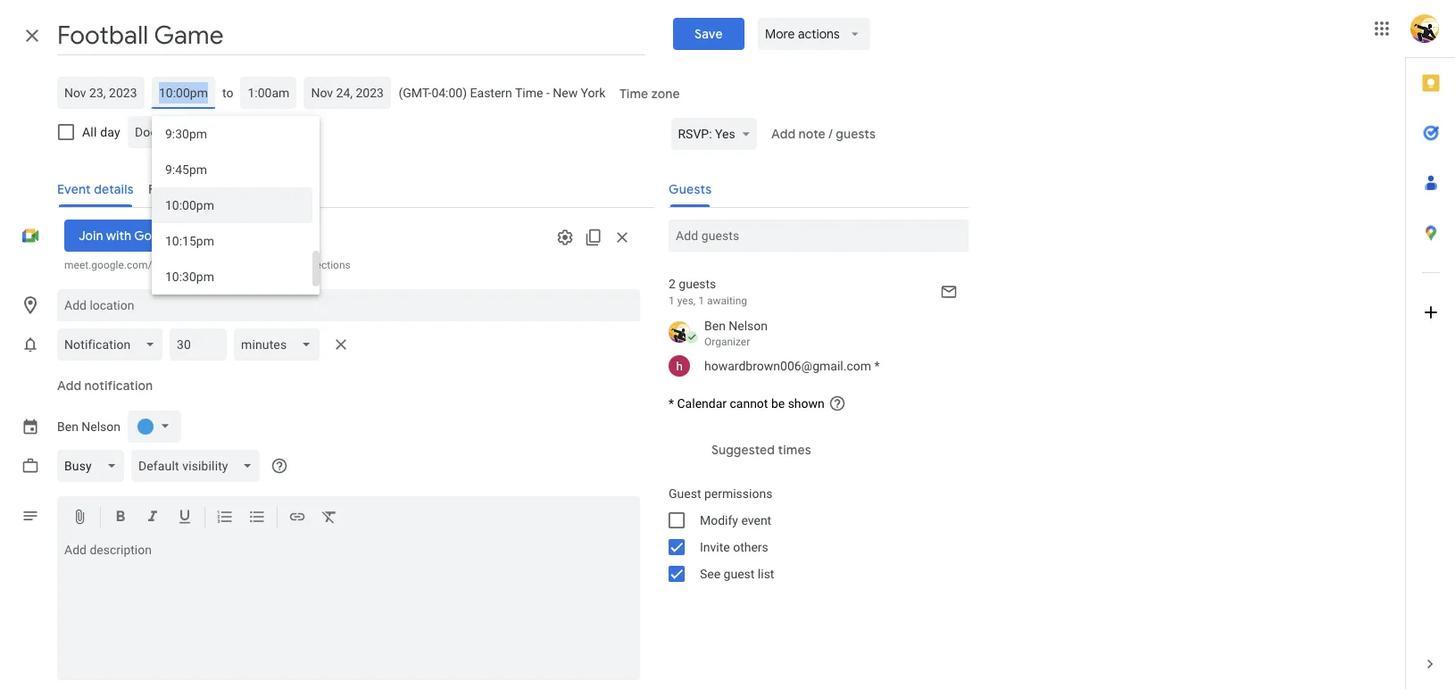 Task type: locate. For each thing, give the bounding box(es) containing it.
1 horizontal spatial *
[[875, 359, 880, 373]]

time zone
[[620, 86, 680, 102]]

meet
[[180, 228, 210, 244]]

2 guests 1 yes, 1 awaiting
[[669, 277, 747, 307]]

to
[[222, 86, 233, 100], [230, 259, 240, 271]]

1 horizontal spatial guest
[[724, 567, 755, 581]]

awaiting
[[707, 295, 747, 307]]

9:30pm option
[[152, 116, 313, 152]]

guests
[[836, 126, 876, 142], [679, 277, 716, 291]]

1 horizontal spatial guests
[[836, 126, 876, 142]]

ben for ben nelson
[[57, 420, 78, 434]]

others
[[733, 540, 769, 554]]

to right up
[[230, 259, 240, 271]]

0 horizontal spatial 1
[[669, 295, 675, 307]]

formatting options toolbar
[[57, 496, 640, 539]]

add up ben nelson
[[57, 378, 81, 394]]

time left '-'
[[515, 86, 543, 100]]

0 vertical spatial guest
[[263, 259, 290, 271]]

Start date text field
[[64, 82, 138, 104]]

meet.google.com/zqv-
[[64, 259, 172, 271]]

new
[[553, 86, 578, 100]]

1 horizontal spatial nelson
[[729, 319, 768, 333]]

2 time from the left
[[620, 86, 649, 102]]

join
[[79, 228, 103, 244]]

* left calendar
[[669, 396, 674, 411]]

1 vertical spatial add
[[57, 378, 81, 394]]

nelson down add notification
[[82, 420, 121, 434]]

guests up yes,
[[679, 277, 716, 291]]

9:45pm option
[[152, 152, 313, 188]]

guest right 100
[[263, 259, 290, 271]]

0 vertical spatial ben
[[704, 319, 726, 333]]

-
[[546, 86, 550, 100]]

9:30pm
[[165, 127, 207, 141]]

time
[[515, 86, 543, 100], [620, 86, 649, 102]]

time inside button
[[620, 86, 649, 102]]

ben down add notification
[[57, 420, 78, 434]]

10:15pm option
[[152, 223, 313, 259]]

0 vertical spatial add
[[771, 126, 795, 142]]

add note / guests
[[771, 126, 876, 142]]

to left end time text box on the top of page
[[222, 86, 233, 100]]

guests invited to this event. tree
[[654, 314, 969, 380]]

tab list
[[1406, 58, 1455, 639]]

ben up organizer
[[704, 319, 726, 333]]

10:30pm option
[[152, 259, 313, 295]]

add note / guests button
[[764, 118, 883, 150]]

group containing guest permissions
[[654, 480, 969, 588]]

ben inside ben nelson organizer
[[704, 319, 726, 333]]

fvxj-
[[172, 259, 191, 271]]

join with google meet
[[79, 228, 210, 244]]

1 right yes,
[[698, 295, 704, 307]]

1 horizontal spatial time
[[620, 86, 649, 102]]

1 horizontal spatial add
[[771, 126, 795, 142]]

save
[[694, 26, 722, 42]]

* inside howardbrown006@gmail.com tree item
[[875, 359, 880, 373]]

*
[[875, 359, 880, 373], [669, 396, 674, 411]]

0 horizontal spatial add
[[57, 378, 81, 394]]

0 horizontal spatial ben
[[57, 420, 78, 434]]

1 vertical spatial guest
[[724, 567, 755, 581]]

0 horizontal spatial guests
[[679, 277, 716, 291]]

·
[[209, 259, 212, 271]]

invite others
[[700, 540, 769, 554]]

guest left list
[[724, 567, 755, 581]]

0 horizontal spatial guest
[[263, 259, 290, 271]]

more actions arrow_drop_down
[[765, 26, 863, 42]]

guest permissions
[[669, 487, 773, 501]]

guest
[[263, 259, 290, 271], [724, 567, 755, 581]]

1 1 from the left
[[669, 295, 675, 307]]

zone
[[652, 86, 680, 102]]

0 vertical spatial *
[[875, 359, 880, 373]]

1 left yes,
[[669, 295, 675, 307]]

0 horizontal spatial *
[[669, 396, 674, 411]]

permissions
[[704, 487, 773, 501]]

Description text field
[[57, 543, 640, 677]]

yes
[[715, 127, 735, 141]]

add
[[771, 126, 795, 142], [57, 378, 81, 394]]

rsvp:
[[678, 127, 712, 141]]

nelson
[[729, 319, 768, 333], [82, 420, 121, 434]]

list
[[758, 567, 775, 581]]

invite
[[700, 540, 730, 554]]

add notification
[[57, 378, 153, 394]]

0 vertical spatial guests
[[836, 126, 876, 142]]

ben
[[704, 319, 726, 333], [57, 420, 78, 434]]

ben for ben nelson organizer
[[704, 319, 726, 333]]

remove formatting image
[[321, 508, 338, 529]]

Minutes in advance for notification number field
[[177, 329, 220, 361]]

bulleted list image
[[248, 508, 266, 529]]

add left note
[[771, 126, 795, 142]]

guests right /
[[836, 126, 876, 142]]

nelson for ben nelson organizer
[[729, 319, 768, 333]]

more
[[765, 26, 795, 42]]

1 horizontal spatial 1
[[698, 295, 704, 307]]

None field
[[128, 116, 264, 148], [57, 329, 170, 361], [234, 329, 326, 361], [57, 450, 131, 482], [131, 450, 267, 482], [128, 116, 264, 148], [57, 329, 170, 361], [234, 329, 326, 361], [57, 450, 131, 482], [131, 450, 267, 482]]

1 vertical spatial guests
[[679, 277, 716, 291]]

Guests text field
[[676, 220, 962, 252]]

1 horizontal spatial ben
[[704, 319, 726, 333]]

1 vertical spatial ben
[[57, 420, 78, 434]]

yes,
[[677, 295, 696, 307]]

google
[[134, 228, 177, 244]]

0 horizontal spatial nelson
[[82, 420, 121, 434]]

rsvp: yes button
[[671, 118, 757, 150]]

zfg
[[191, 259, 206, 271]]

suggested times button
[[704, 434, 819, 466]]

time left zone
[[620, 86, 649, 102]]

howardbrown006@gmail.com tree item
[[654, 352, 969, 380]]

nelson up organizer
[[729, 319, 768, 333]]

10:15pm
[[165, 234, 214, 248]]

actions
[[798, 26, 840, 42]]

join with google meet link
[[64, 220, 224, 252]]

10:30pm
[[165, 270, 214, 284]]

0 vertical spatial nelson
[[729, 319, 768, 333]]

time zone button
[[613, 78, 688, 110]]

nelson inside ben nelson organizer
[[729, 319, 768, 333]]

1 vertical spatial nelson
[[82, 420, 121, 434]]

suggested
[[712, 442, 775, 458]]

howardbrown006@gmail.com
[[704, 359, 871, 373]]

2
[[669, 277, 676, 291]]

* down ben nelson, attending, organizer 'tree item'
[[875, 359, 880, 373]]

group
[[654, 480, 969, 588]]

1
[[669, 295, 675, 307], [698, 295, 704, 307]]

york
[[581, 86, 606, 100]]

0 horizontal spatial time
[[515, 86, 543, 100]]

day
[[100, 125, 120, 139]]

1 vertical spatial *
[[669, 396, 674, 411]]



Task type: vqa. For each thing, say whether or not it's contained in the screenshot.
left '30'
no



Task type: describe. For each thing, give the bounding box(es) containing it.
organizer
[[704, 336, 750, 348]]

eastern
[[470, 86, 512, 100]]

underline image
[[176, 508, 194, 529]]

times
[[778, 442, 811, 458]]

1 vertical spatial to
[[230, 259, 240, 271]]

calendar
[[677, 396, 727, 411]]

modify
[[700, 513, 738, 528]]

04:00)
[[432, 86, 467, 100]]

up
[[214, 259, 227, 271]]

guest
[[669, 487, 701, 501]]

arrow_drop_down
[[847, 26, 863, 42]]

with
[[106, 228, 131, 244]]

insert link image
[[288, 508, 306, 529]]

30 minutes before element
[[57, 325, 355, 364]]

add for add note / guests
[[771, 126, 795, 142]]

10:00pm
[[165, 198, 214, 213]]

be
[[771, 396, 785, 411]]

suggested times
[[712, 442, 811, 458]]

all day
[[82, 125, 120, 139]]

add notification button
[[50, 364, 160, 407]]

guest inside group
[[724, 567, 755, 581]]

howardbrown006@gmail.com *
[[704, 359, 880, 373]]

numbered list image
[[216, 508, 234, 529]]

0 vertical spatial to
[[222, 86, 233, 100]]

ben nelson, attending, organizer tree item
[[654, 314, 969, 352]]

End date text field
[[311, 82, 384, 104]]

all
[[82, 125, 97, 139]]

guests inside button
[[836, 126, 876, 142]]

see guest list
[[700, 567, 775, 581]]

9:45pm
[[165, 163, 207, 177]]

note
[[798, 126, 825, 142]]

event
[[741, 513, 772, 528]]

guests inside 2 guests 1 yes, 1 awaiting
[[679, 277, 716, 291]]

cannot
[[730, 396, 768, 411]]

End time text field
[[248, 82, 290, 104]]

save button
[[673, 18, 744, 50]]

add for add notification
[[57, 378, 81, 394]]

start time list box
[[152, 116, 320, 295]]

rsvp: yes
[[678, 127, 735, 141]]

(gmt-04:00) eastern time - new york
[[399, 86, 606, 100]]

RSVP: Yes text field
[[678, 118, 735, 150]]

Location text field
[[64, 289, 633, 321]]

100
[[242, 259, 260, 271]]

ben nelson organizer
[[704, 319, 768, 348]]

bold image
[[112, 508, 129, 529]]

notification
[[84, 378, 153, 394]]

(gmt-
[[399, 86, 432, 100]]

meet.google.com/zqv-fvxj-zfg · up to 100 guest connections
[[64, 259, 351, 271]]

2 1 from the left
[[698, 295, 704, 307]]

/
[[828, 126, 833, 142]]

italic image
[[144, 508, 162, 529]]

see
[[700, 567, 721, 581]]

Start time text field
[[159, 82, 208, 104]]

10:00pm option
[[152, 188, 313, 223]]

1 time from the left
[[515, 86, 543, 100]]

modify event
[[700, 513, 772, 528]]

* calendar cannot be shown
[[669, 396, 825, 411]]

nelson for ben nelson
[[82, 420, 121, 434]]

shown
[[788, 396, 825, 411]]

Title text field
[[57, 16, 644, 55]]

connections
[[292, 259, 351, 271]]

ben nelson
[[57, 420, 121, 434]]



